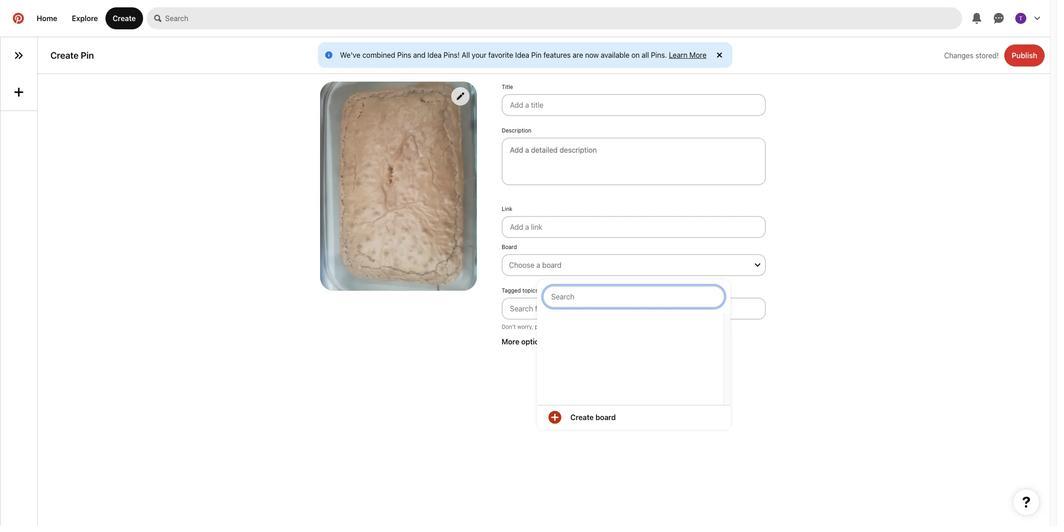 Task type: describe. For each thing, give the bounding box(es) containing it.
title
[[502, 84, 513, 91]]

explore
[[72, 14, 98, 22]]

create link
[[105, 7, 143, 29]]

0 horizontal spatial pin
[[81, 50, 94, 61]]

options
[[521, 338, 547, 346]]

Link url field
[[502, 216, 766, 238]]

more options
[[502, 338, 547, 346]]

Search through your boards search field
[[543, 286, 725, 308]]

1 horizontal spatial your
[[581, 324, 592, 330]]

all
[[462, 51, 470, 59]]

a
[[536, 261, 540, 269]]

Search text field
[[165, 7, 962, 29]]

features
[[544, 51, 571, 59]]

board
[[502, 244, 517, 251]]

stored!
[[976, 51, 999, 59]]

1 vertical spatial board
[[596, 413, 616, 422]]

tagged
[[502, 287, 521, 294]]

0 horizontal spatial your
[[472, 51, 487, 59]]

create board button
[[538, 406, 730, 429]]

Tagged topics (0) text field
[[502, 298, 766, 320]]

create for create
[[113, 14, 136, 22]]

topics
[[523, 287, 538, 294]]

choose a board image
[[755, 263, 760, 268]]

tyler black image
[[1015, 13, 1026, 24]]

info image
[[325, 51, 333, 59]]

more options button
[[500, 338, 768, 346]]

and
[[413, 51, 426, 59]]

home link
[[29, 7, 65, 29]]

don't worry, people won't see your tags
[[502, 324, 605, 330]]

combined
[[362, 51, 395, 59]]

create for create board
[[571, 413, 594, 422]]

explore link
[[65, 7, 105, 29]]



Task type: locate. For each thing, give the bounding box(es) containing it.
more down don't
[[502, 338, 520, 346]]

more
[[690, 51, 707, 59], [502, 338, 520, 346]]

0 horizontal spatial idea
[[428, 51, 442, 59]]

idea
[[428, 51, 442, 59], [515, 51, 529, 59]]

worry,
[[517, 324, 533, 330]]

1 horizontal spatial idea
[[515, 51, 529, 59]]

create
[[113, 14, 136, 22], [50, 50, 79, 61], [571, 413, 594, 422]]

learn more link
[[669, 51, 707, 59]]

choose a board button
[[502, 254, 766, 276]]

pins
[[397, 51, 411, 59]]

idea right the and
[[428, 51, 442, 59]]

idea right favorite
[[515, 51, 529, 59]]

home
[[37, 14, 57, 22]]

description
[[502, 127, 532, 134]]

tags
[[594, 324, 605, 330]]

2 horizontal spatial create
[[571, 413, 594, 422]]

more right the learn
[[690, 51, 707, 59]]

0 vertical spatial more
[[690, 51, 707, 59]]

choose a board
[[509, 261, 562, 269]]

now
[[585, 51, 599, 59]]

0 horizontal spatial board
[[542, 261, 562, 269]]

board
[[542, 261, 562, 269], [596, 413, 616, 422]]

all
[[642, 51, 649, 59]]

Title text field
[[502, 94, 766, 116]]

2 vertical spatial create
[[571, 413, 594, 422]]

1 horizontal spatial more
[[690, 51, 707, 59]]

Add a detailed description field
[[510, 146, 758, 154]]

pins!
[[444, 51, 460, 59]]

(0)
[[540, 287, 548, 294]]

1 idea from the left
[[428, 51, 442, 59]]

publish button
[[1005, 44, 1045, 66]]

1 horizontal spatial pin
[[531, 51, 542, 59]]

tagged topics (0)
[[502, 287, 548, 294]]

changes stored!
[[944, 51, 999, 59]]

people
[[535, 324, 553, 330]]

choose
[[509, 261, 535, 269]]

favorite
[[488, 51, 513, 59]]

we've combined pins and idea pins! all your favorite idea pin features are now available on all pins. learn more
[[340, 51, 707, 59]]

pin
[[81, 50, 94, 61], [531, 51, 542, 59]]

2 idea from the left
[[515, 51, 529, 59]]

we've
[[340, 51, 360, 59]]

create for create pin
[[50, 50, 79, 61]]

pin down explore link
[[81, 50, 94, 61]]

search icon image
[[154, 15, 162, 22]]

1 vertical spatial create
[[50, 50, 79, 61]]

don't
[[502, 324, 516, 330]]

create pin
[[50, 50, 94, 61]]

won't
[[554, 324, 568, 330]]

your
[[472, 51, 487, 59], [581, 324, 592, 330]]

see
[[570, 324, 579, 330]]

on
[[631, 51, 640, 59]]

available
[[601, 51, 630, 59]]

0 vertical spatial board
[[542, 261, 562, 269]]

create inside button
[[571, 413, 594, 422]]

link
[[502, 206, 512, 213]]

changes
[[944, 51, 974, 59]]

create board
[[571, 413, 616, 422]]

pins.
[[651, 51, 667, 59]]

pin left features
[[531, 51, 542, 59]]

0 vertical spatial create
[[113, 14, 136, 22]]

1 horizontal spatial board
[[596, 413, 616, 422]]

0 horizontal spatial create
[[50, 50, 79, 61]]

1 horizontal spatial create
[[113, 14, 136, 22]]

your right 'all'
[[472, 51, 487, 59]]

0 horizontal spatial more
[[502, 338, 520, 346]]

publish
[[1012, 51, 1037, 59]]

learn
[[669, 51, 688, 59]]

are
[[573, 51, 583, 59]]

your right see
[[581, 324, 592, 330]]

1 vertical spatial more
[[502, 338, 520, 346]]

1 vertical spatial your
[[581, 324, 592, 330]]

0 vertical spatial your
[[472, 51, 487, 59]]



Task type: vqa. For each thing, say whether or not it's contained in the screenshot.
"pinterest" link
no



